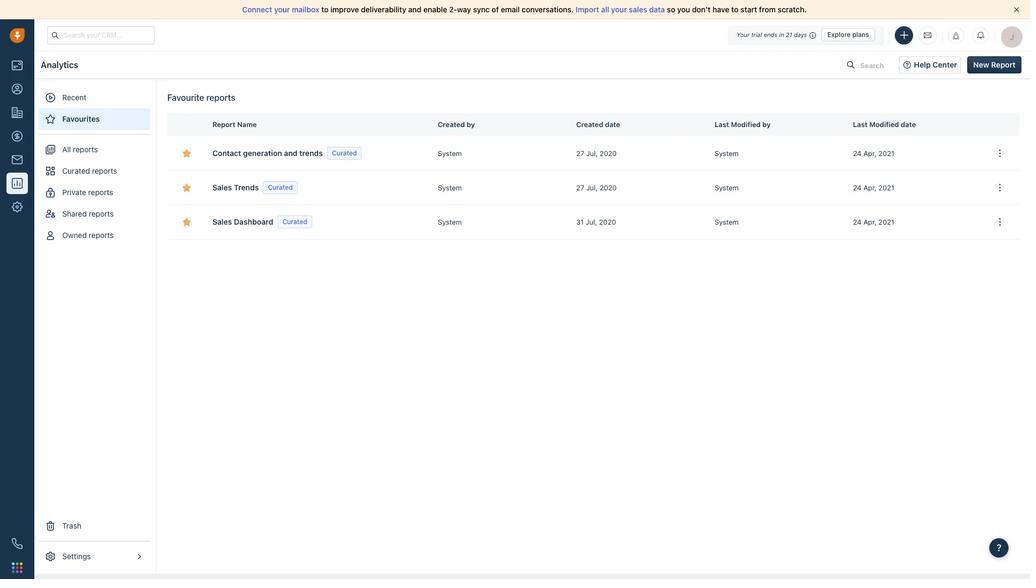 Task type: describe. For each thing, give the bounding box(es) containing it.
scratch.
[[778, 5, 807, 14]]

2 to from the left
[[731, 5, 738, 14]]

enable
[[423, 5, 447, 14]]

days
[[794, 31, 807, 38]]

data
[[649, 5, 665, 14]]

phone element
[[6, 533, 28, 555]]

have
[[713, 5, 729, 14]]

send email image
[[924, 30, 931, 40]]

start
[[740, 5, 757, 14]]

so
[[667, 5, 675, 14]]

your
[[737, 31, 750, 38]]

2-
[[449, 5, 457, 14]]

and
[[408, 5, 421, 14]]

improve
[[330, 5, 359, 14]]

from
[[759, 5, 776, 14]]

sync
[[473, 5, 490, 14]]

freshworks switcher image
[[12, 563, 23, 573]]

email
[[501, 5, 520, 14]]

connect your mailbox to improve deliverability and enable 2-way sync of email conversations. import all your sales data so you don't have to start from scratch.
[[242, 5, 807, 14]]

import all your sales data link
[[576, 5, 667, 14]]

trial
[[751, 31, 762, 38]]

conversations.
[[522, 5, 574, 14]]

in
[[779, 31, 784, 38]]

you
[[677, 5, 690, 14]]

close image
[[1014, 7, 1019, 12]]

21
[[786, 31, 792, 38]]



Task type: locate. For each thing, give the bounding box(es) containing it.
phone image
[[12, 539, 23, 549]]

to left start
[[731, 5, 738, 14]]

0 horizontal spatial to
[[321, 5, 329, 14]]

connect
[[242, 5, 272, 14]]

0 horizontal spatial your
[[274, 5, 290, 14]]

your right the all
[[611, 5, 627, 14]]

explore plans link
[[821, 28, 875, 41]]

Search your CRM... text field
[[47, 26, 155, 44]]

sales
[[629, 5, 647, 14]]

your
[[274, 5, 290, 14], [611, 5, 627, 14]]

mailbox
[[292, 5, 319, 14]]

1 to from the left
[[321, 5, 329, 14]]

ends
[[764, 31, 777, 38]]

1 your from the left
[[274, 5, 290, 14]]

explore
[[827, 31, 851, 39]]

to right mailbox
[[321, 5, 329, 14]]

1 horizontal spatial your
[[611, 5, 627, 14]]

connect your mailbox link
[[242, 5, 321, 14]]

don't
[[692, 5, 711, 14]]

deliverability
[[361, 5, 406, 14]]

1 horizontal spatial to
[[731, 5, 738, 14]]

import
[[576, 5, 599, 14]]

all
[[601, 5, 609, 14]]

your left mailbox
[[274, 5, 290, 14]]

what's new image
[[952, 32, 960, 39]]

way
[[457, 5, 471, 14]]

explore plans
[[827, 31, 869, 39]]

plans
[[852, 31, 869, 39]]

your trial ends in 21 days
[[737, 31, 807, 38]]

to
[[321, 5, 329, 14], [731, 5, 738, 14]]

of
[[492, 5, 499, 14]]

2 your from the left
[[611, 5, 627, 14]]



